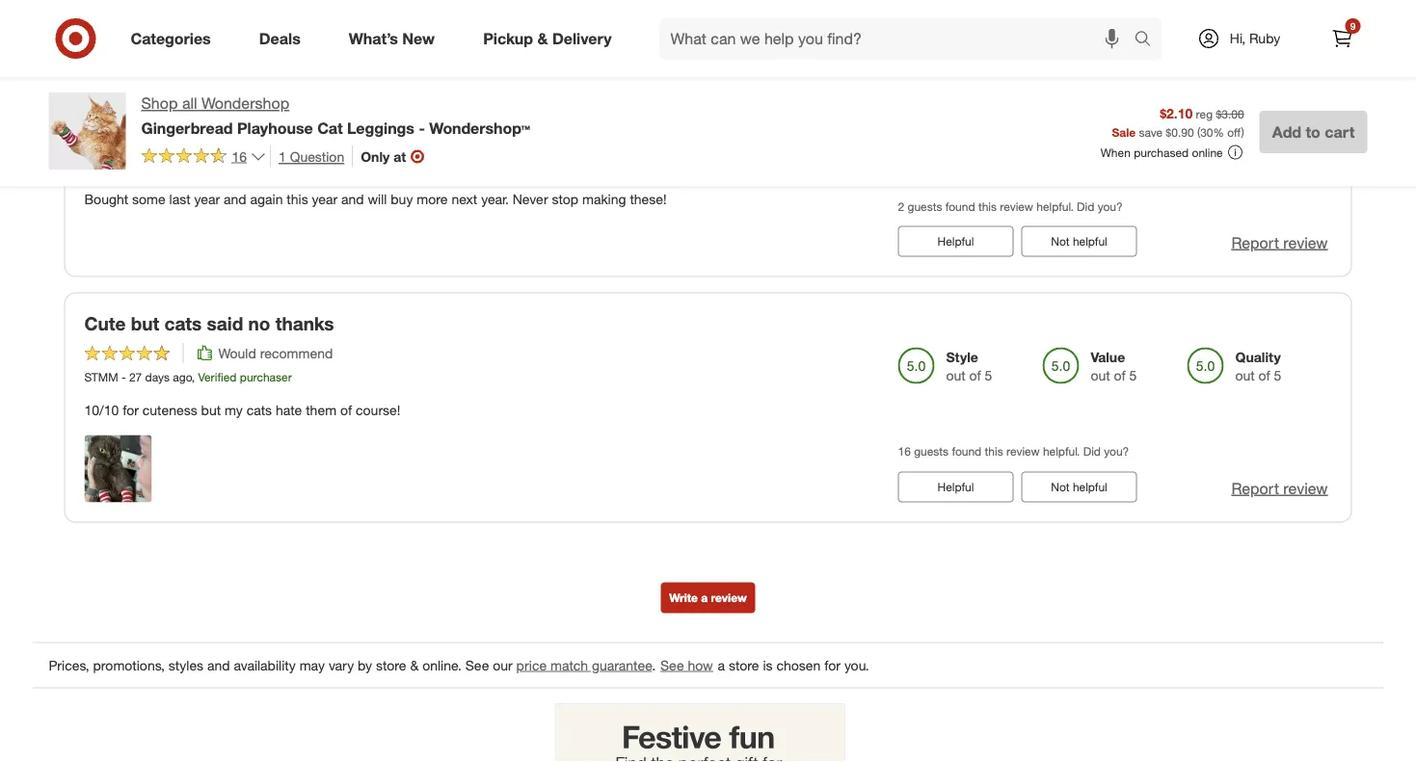 Task type: describe. For each thing, give the bounding box(es) containing it.
my
[[225, 402, 243, 419]]

$
[[1166, 125, 1171, 139]]

you? for cute but cats said no thanks
[[1104, 445, 1129, 460]]

stmm - 27 days ago , verified purchaser
[[84, 370, 292, 384]]

pickup
[[483, 29, 533, 48]]

16 for 16 guests found this review helpful. did you?
[[898, 445, 911, 460]]

guests for purrfect
[[908, 199, 942, 214]]

purchased
[[1134, 145, 1189, 159]]

would recommend for purrfect
[[218, 134, 333, 151]]

30
[[1200, 125, 1213, 139]]

report review for cute but cats said no thanks
[[1231, 479, 1328, 498]]

27
[[129, 370, 142, 384]]

leggings
[[347, 118, 414, 137]]

cart
[[1325, 122, 1355, 141]]

1 horizontal spatial a
[[718, 657, 725, 674]]

1
[[279, 148, 286, 165]]

search button
[[1125, 17, 1172, 64]]

stop
[[552, 191, 579, 208]]

thanks
[[275, 313, 334, 335]]

only
[[361, 148, 390, 165]]

- for purrfect
[[130, 159, 134, 173]]

cute
[[84, 313, 126, 335]]

did for cute but cats said no thanks
[[1083, 445, 1101, 460]]

pickup & delivery
[[483, 29, 612, 48]]

how
[[688, 657, 713, 674]]

search
[[1125, 31, 1172, 50]]

vary
[[329, 657, 354, 674]]

(
[[1197, 125, 1200, 139]]

verified for cute but cats said no thanks
[[198, 370, 237, 384]]

more
[[417, 191, 448, 208]]

hi, ruby
[[1230, 30, 1280, 47]]

vanessa
[[84, 159, 127, 173]]

)
[[1241, 125, 1244, 139]]

not helpful button for cute but cats said no thanks
[[1021, 472, 1137, 503]]

match
[[550, 657, 588, 674]]

9
[[1350, 20, 1356, 32]]

would for cute but cats said no thanks
[[218, 345, 256, 362]]

cute but cats said no thanks
[[84, 313, 334, 335]]

what's new link
[[332, 17, 459, 60]]

2 guests found this review helpful. did you?
[[898, 199, 1123, 214]]

verified for purrfect
[[206, 159, 245, 173]]

write a review
[[669, 591, 747, 606]]

price match guarantee link
[[516, 657, 652, 674]]

bought
[[84, 191, 128, 208]]

not helpful button for purrfect
[[1021, 227, 1137, 257]]

not for cute but cats said no thanks
[[1051, 480, 1070, 495]]

when
[[1101, 145, 1131, 159]]

stmm
[[84, 370, 118, 384]]

1 not from the top
[[1051, 24, 1070, 38]]

bought some last year and again this year and will buy more next year. never stop making these!
[[84, 191, 667, 208]]

to
[[1306, 122, 1321, 141]]

when purchased online
[[1101, 145, 1223, 159]]

helpful for purrfect
[[938, 235, 974, 249]]

only at
[[361, 148, 406, 165]]

and left 'will' at the top left of page
[[341, 191, 364, 208]]

pickup & delivery link
[[467, 17, 636, 60]]

deals link
[[243, 17, 325, 60]]

some
[[132, 191, 166, 208]]

, for cute but cats said no thanks
[[192, 370, 195, 384]]

%
[[1213, 125, 1224, 139]]

all
[[182, 94, 197, 113]]

helpful for purrfect
[[1073, 235, 1107, 249]]

- for cute but cats said no thanks
[[121, 370, 126, 384]]

no
[[248, 313, 270, 335]]

shop all wondershop gingerbread playhouse cat leggings - wondershop™
[[141, 94, 530, 137]]

online
[[1192, 145, 1223, 159]]

report for cute but cats said no thanks
[[1231, 479, 1279, 498]]

online.
[[422, 657, 462, 674]]

, for purrfect
[[200, 159, 203, 173]]

1 year from the left
[[194, 191, 220, 208]]

helpful for cute but cats said no thanks
[[1073, 480, 1107, 495]]

0 vertical spatial but
[[131, 313, 159, 335]]

2 guest review image 1 of 1, zoom in image from the top
[[84, 436, 152, 503]]

not helpful for purrfect
[[1051, 235, 1107, 249]]

hi,
[[1230, 30, 1246, 47]]

1 report from the top
[[1231, 23, 1279, 42]]

1 horizontal spatial but
[[201, 402, 221, 419]]

$3.00
[[1216, 106, 1244, 121]]

last
[[169, 191, 190, 208]]

0.90
[[1171, 125, 1194, 139]]

buy
[[391, 191, 413, 208]]

course!
[[356, 402, 400, 419]]

& inside pickup & delivery link
[[537, 29, 548, 48]]

did for purrfect
[[1077, 199, 1094, 214]]

cat
[[317, 118, 343, 137]]

0 vertical spatial style
[[1091, 138, 1123, 155]]

playhouse
[[237, 118, 313, 137]]

a inside button
[[701, 591, 708, 606]]

ruby
[[1249, 30, 1280, 47]]

said
[[207, 313, 243, 335]]

making
[[582, 191, 626, 208]]

never
[[513, 191, 548, 208]]

them
[[306, 402, 337, 419]]

guarantee
[[592, 657, 652, 674]]

recommend for purrfect
[[260, 134, 333, 151]]

16 guests found this review helpful. did you?
[[898, 445, 1129, 460]]

$2.10
[[1160, 105, 1193, 121]]

2 store from the left
[[729, 657, 759, 674]]

1 see from the left
[[465, 657, 489, 674]]

our
[[493, 657, 513, 674]]

see how button
[[659, 655, 714, 677]]

1 report review from the top
[[1231, 23, 1328, 42]]

1 quality out of 5 from the top
[[1235, 138, 1282, 174]]

1 store from the left
[[376, 657, 406, 674]]

add to cart button
[[1260, 111, 1367, 153]]

reg
[[1196, 106, 1213, 121]]



Task type: vqa. For each thing, say whether or not it's contained in the screenshot.
8
no



Task type: locate. For each thing, give the bounding box(es) containing it.
ago for cute but cats said no thanks
[[173, 370, 192, 384]]

not helpful left search
[[1051, 24, 1107, 38]]

2 quality out of 5 from the top
[[1235, 349, 1282, 385]]

1 vertical spatial helpful
[[938, 480, 974, 495]]

purchaser for cute but cats said no thanks
[[240, 370, 292, 384]]

but left my on the left
[[201, 402, 221, 419]]

2 horizontal spatial -
[[419, 118, 425, 137]]

report review button for cute but cats said no thanks
[[1231, 478, 1328, 500]]

0 horizontal spatial see
[[465, 657, 489, 674]]

will
[[368, 191, 387, 208]]

hate
[[276, 402, 302, 419]]

you? down value out of 5
[[1104, 445, 1129, 460]]

1 vertical spatial but
[[201, 402, 221, 419]]

0 horizontal spatial 16
[[232, 148, 247, 165]]

store left is
[[729, 657, 759, 674]]

you? down when
[[1098, 199, 1123, 214]]

write
[[669, 591, 698, 606]]

10/10
[[84, 402, 119, 419]]

helpful down 2 guests found this review helpful. did you?
[[938, 235, 974, 249]]

what's new
[[349, 29, 435, 48]]

0 vertical spatial you?
[[1098, 199, 1123, 214]]

0 vertical spatial quality out of 5
[[1235, 138, 1282, 174]]

wondershop
[[201, 94, 289, 113]]

5 inside value out of 5
[[1129, 368, 1137, 385]]

save
[[1139, 125, 1163, 139]]

purchaser up again
[[248, 159, 300, 173]]

helpful. for purrfect
[[1037, 199, 1074, 214]]

year down question
[[312, 191, 338, 208]]

0 horizontal spatial year
[[194, 191, 220, 208]]

but
[[131, 313, 159, 335], [201, 402, 221, 419]]

these!
[[630, 191, 667, 208]]

categories link
[[114, 17, 235, 60]]

1 recommend from the top
[[260, 134, 333, 151]]

0 horizontal spatial style out of 5
[[946, 349, 992, 385]]

0 horizontal spatial but
[[131, 313, 159, 335]]

1 vertical spatial cats
[[246, 402, 272, 419]]

a right "write"
[[701, 591, 708, 606]]

chosen
[[776, 657, 821, 674]]

guests
[[908, 199, 942, 214], [914, 445, 949, 460]]

0 vertical spatial helpful.
[[1037, 199, 1074, 214]]

1 horizontal spatial see
[[660, 657, 684, 674]]

report review for purrfect
[[1231, 234, 1328, 253]]

not helpful
[[1051, 24, 1107, 38], [1051, 235, 1107, 249], [1051, 480, 1107, 495]]

0 vertical spatial cats
[[164, 313, 202, 335]]

is
[[763, 657, 773, 674]]

3 report from the top
[[1231, 479, 1279, 498]]

would
[[218, 134, 256, 151], [218, 345, 256, 362]]

1 vertical spatial &
[[410, 657, 419, 674]]

2 would recommend from the top
[[218, 345, 333, 362]]

verified up my on the left
[[198, 370, 237, 384]]

2 report review from the top
[[1231, 234, 1328, 253]]

write a review button
[[661, 583, 755, 614]]

helpful button for cute but cats said no thanks
[[898, 472, 1014, 503]]

0 vertical spatial guests
[[908, 199, 942, 214]]

1 quality from the top
[[1235, 138, 1281, 155]]

1 vertical spatial recommend
[[260, 345, 333, 362]]

style out of 5
[[1091, 138, 1137, 174], [946, 349, 992, 385]]

- left 24
[[130, 159, 134, 173]]

delivery
[[552, 29, 612, 48]]

0 vertical spatial days
[[154, 159, 178, 173]]

year.
[[481, 191, 509, 208]]

days for purrfect
[[154, 159, 178, 173]]

2 vertical spatial not helpful
[[1051, 480, 1107, 495]]

what's
[[349, 29, 398, 48]]

0 vertical spatial 16
[[232, 148, 247, 165]]

would down wondershop on the left top of the page
[[218, 134, 256, 151]]

0 vertical spatial ,
[[200, 159, 203, 173]]

1 horizontal spatial year
[[312, 191, 338, 208]]

helpful down 16 guests found this review helpful. did you?
[[938, 480, 974, 495]]

2 quality from the top
[[1235, 349, 1281, 366]]

availability
[[234, 657, 296, 674]]

1 vertical spatial found
[[952, 445, 982, 460]]

you?
[[1098, 199, 1123, 214], [1104, 445, 1129, 460]]

purrfect
[[84, 102, 156, 124]]

would recommend for cute but cats said no thanks
[[218, 345, 333, 362]]

- left 27
[[121, 370, 126, 384]]

2 vertical spatial report review
[[1231, 479, 1328, 498]]

1 horizontal spatial cats
[[246, 402, 272, 419]]

found for purrfect
[[945, 199, 975, 214]]

0 horizontal spatial style
[[946, 349, 978, 366]]

1 would recommend from the top
[[218, 134, 333, 151]]

not helpful down 16 guests found this review helpful. did you?
[[1051, 480, 1107, 495]]

cuteness
[[142, 402, 197, 419]]

1 vertical spatial purchaser
[[240, 370, 292, 384]]

2 vertical spatial helpful
[[1073, 480, 1107, 495]]

0 vertical spatial guest review image 1 of 1, zoom in image
[[84, 0, 152, 46]]

1 vertical spatial not helpful
[[1051, 235, 1107, 249]]

and left again
[[224, 191, 246, 208]]

see left our
[[465, 657, 489, 674]]

2 vertical spatial not helpful button
[[1021, 472, 1137, 503]]

0 horizontal spatial &
[[410, 657, 419, 674]]

value
[[1091, 349, 1125, 366]]

helpful button down 16 guests found this review helpful. did you?
[[898, 472, 1014, 503]]

10/10 for cuteness but my cats hate them of course!
[[84, 402, 400, 419]]

1 vertical spatial not helpful button
[[1021, 227, 1137, 257]]

, down gingerbread
[[200, 159, 203, 173]]

3 not helpful from the top
[[1051, 480, 1107, 495]]

not
[[1051, 24, 1070, 38], [1051, 235, 1070, 249], [1051, 480, 1070, 495]]

What can we help you find? suggestions appear below search field
[[659, 17, 1139, 60]]

not helpful button
[[1021, 16, 1137, 46], [1021, 227, 1137, 257], [1021, 472, 1137, 503]]

style out of 5 up 16 guests found this review helpful. did you?
[[946, 349, 992, 385]]

purchaser
[[248, 159, 300, 173], [240, 370, 292, 384]]

0 vertical spatial quality
[[1235, 138, 1281, 155]]

store
[[376, 657, 406, 674], [729, 657, 759, 674]]

0 vertical spatial a
[[701, 591, 708, 606]]

1 vertical spatial report review
[[1231, 234, 1328, 253]]

purchaser for purrfect
[[248, 159, 300, 173]]

1 vertical spatial a
[[718, 657, 725, 674]]

1 vertical spatial verified
[[198, 370, 237, 384]]

1 would from the top
[[218, 134, 256, 151]]

1 vertical spatial report review button
[[1231, 232, 1328, 254]]

-
[[419, 118, 425, 137], [130, 159, 134, 173], [121, 370, 126, 384]]

3 not helpful button from the top
[[1021, 472, 1137, 503]]

2 vertical spatial report review button
[[1231, 478, 1328, 500]]

not helpful for cute but cats said no thanks
[[1051, 480, 1107, 495]]

shop
[[141, 94, 178, 113]]

not helpful down 2 guests found this review helpful. did you?
[[1051, 235, 1107, 249]]

1 vertical spatial days
[[145, 370, 170, 384]]

days right 24
[[154, 159, 178, 173]]

1 vertical spatial would recommend
[[218, 345, 333, 362]]

0 horizontal spatial ,
[[192, 370, 195, 384]]

but right cute
[[131, 313, 159, 335]]

0 vertical spatial report
[[1231, 23, 1279, 42]]

report review button for purrfect
[[1231, 232, 1328, 254]]

1 question
[[279, 148, 344, 165]]

9 link
[[1321, 17, 1364, 60]]

promotions,
[[93, 657, 165, 674]]

for right 10/10
[[123, 402, 139, 419]]

1 vertical spatial quality out of 5
[[1235, 349, 1282, 385]]

ago
[[181, 159, 200, 173], [173, 370, 192, 384]]

1 vertical spatial helpful button
[[898, 472, 1014, 503]]

0 vertical spatial not helpful
[[1051, 24, 1107, 38]]

0 vertical spatial not helpful button
[[1021, 16, 1137, 46]]

helpful down 16 guests found this review helpful. did you?
[[1073, 480, 1107, 495]]

2 vertical spatial not
[[1051, 480, 1070, 495]]

see right . on the bottom left of page
[[660, 657, 684, 674]]

2 see from the left
[[660, 657, 684, 674]]

helpful for cute but cats said no thanks
[[938, 480, 974, 495]]

would for purrfect
[[218, 134, 256, 151]]

found for cute but cats said no thanks
[[952, 445, 982, 460]]

1 horizontal spatial ,
[[200, 159, 203, 173]]

1 guest review image 1 of 1, zoom in image from the top
[[84, 0, 152, 46]]

1 not helpful from the top
[[1051, 24, 1107, 38]]

, up cuteness
[[192, 370, 195, 384]]

not down 2 guests found this review helpful. did you?
[[1051, 235, 1070, 249]]

gingerbread
[[141, 118, 233, 137]]

0 vertical spatial recommend
[[260, 134, 333, 151]]

1 horizontal spatial style out of 5
[[1091, 138, 1137, 174]]

off
[[1227, 125, 1241, 139]]

days for cute but cats said no thanks
[[145, 370, 170, 384]]

ago for purrfect
[[181, 159, 200, 173]]

out
[[1091, 157, 1110, 174], [1235, 157, 1255, 174], [946, 368, 966, 385], [1091, 368, 1110, 385], [1235, 368, 1255, 385]]

1 report review button from the top
[[1231, 21, 1328, 43]]

found
[[945, 199, 975, 214], [952, 445, 982, 460]]

of inside value out of 5
[[1114, 368, 1126, 385]]

store right by at the left
[[376, 657, 406, 674]]

cats left said at the left top of page
[[164, 313, 202, 335]]

style out of 5 left save
[[1091, 138, 1137, 174]]

1 question link
[[270, 145, 344, 167]]

1 vertical spatial 16
[[898, 445, 911, 460]]

1 vertical spatial report
[[1231, 234, 1279, 253]]

vanessa - 24 days ago , verified purchaser
[[84, 159, 300, 173]]

1 horizontal spatial 16
[[898, 445, 911, 460]]

0 vertical spatial would
[[218, 134, 256, 151]]

0 vertical spatial verified
[[206, 159, 245, 173]]

- inside the "shop all wondershop gingerbread playhouse cat leggings - wondershop™"
[[419, 118, 425, 137]]

not left search
[[1051, 24, 1070, 38]]

2 helpful button from the top
[[898, 472, 1014, 503]]

out inside value out of 5
[[1091, 368, 1110, 385]]

would recommend
[[218, 134, 333, 151], [218, 345, 333, 362]]

report
[[1231, 23, 1279, 42], [1231, 234, 1279, 253], [1231, 479, 1279, 498]]

report for purrfect
[[1231, 234, 1279, 253]]

3 helpful from the top
[[1073, 480, 1107, 495]]

1 vertical spatial ago
[[173, 370, 192, 384]]

2 recommend from the top
[[260, 345, 333, 362]]

2 helpful from the top
[[1073, 235, 1107, 249]]

1 vertical spatial quality
[[1235, 349, 1281, 366]]

1 vertical spatial style out of 5
[[946, 349, 992, 385]]

prices,
[[49, 657, 89, 674]]

sale
[[1112, 125, 1136, 139]]

this
[[287, 191, 308, 208], [978, 199, 997, 214], [985, 445, 1003, 460]]

2 report review button from the top
[[1231, 232, 1328, 254]]

not for purrfect
[[1051, 235, 1070, 249]]

days
[[154, 159, 178, 173], [145, 370, 170, 384]]

0 vertical spatial found
[[945, 199, 975, 214]]

1 helpful from the top
[[938, 235, 974, 249]]

ago up "last" at left
[[181, 159, 200, 173]]

1 vertical spatial helpful
[[1073, 235, 1107, 249]]

1 vertical spatial -
[[130, 159, 134, 173]]

- right leggings on the top left
[[419, 118, 425, 137]]

0 vertical spatial report review button
[[1231, 21, 1328, 43]]

1 vertical spatial ,
[[192, 370, 195, 384]]

1 vertical spatial did
[[1083, 445, 1101, 460]]

0 vertical spatial helpful
[[938, 235, 974, 249]]

would down said at the left top of page
[[218, 345, 256, 362]]

0 horizontal spatial -
[[121, 370, 126, 384]]

1 vertical spatial would
[[218, 345, 256, 362]]

helpful button for purrfect
[[898, 227, 1014, 257]]

1 vertical spatial for
[[824, 657, 841, 674]]

16 link
[[141, 145, 266, 169]]

add to cart
[[1272, 122, 1355, 141]]

verified
[[206, 159, 245, 173], [198, 370, 237, 384]]

1 not helpful button from the top
[[1021, 16, 1137, 46]]

0 vertical spatial -
[[419, 118, 425, 137]]

1 vertical spatial guests
[[914, 445, 949, 460]]

again
[[250, 191, 283, 208]]

0 vertical spatial would recommend
[[218, 134, 333, 151]]

this for purrfect
[[978, 199, 997, 214]]

advertisement region
[[556, 705, 845, 763]]

helpful. for cute but cats said no thanks
[[1043, 445, 1080, 460]]

1 horizontal spatial &
[[537, 29, 548, 48]]

1 horizontal spatial style
[[1091, 138, 1123, 155]]

you.
[[844, 657, 869, 674]]

not down 16 guests found this review helpful. did you?
[[1051, 480, 1070, 495]]

year right "last" at left
[[194, 191, 220, 208]]

1 vertical spatial guest review image 1 of 1, zoom in image
[[84, 436, 152, 503]]

0 vertical spatial for
[[123, 402, 139, 419]]

wondershop™
[[429, 118, 530, 137]]

3 not from the top
[[1051, 480, 1070, 495]]

& left online.
[[410, 657, 419, 674]]

1 vertical spatial not
[[1051, 235, 1070, 249]]

quality
[[1235, 138, 1281, 155], [1235, 349, 1281, 366]]

1 helpful from the top
[[1073, 24, 1107, 38]]

helpful button down 2 guests found this review helpful. did you?
[[898, 227, 1014, 257]]

0 horizontal spatial a
[[701, 591, 708, 606]]

16
[[232, 148, 247, 165], [898, 445, 911, 460]]

purchaser up hate
[[240, 370, 292, 384]]

may
[[299, 657, 325, 674]]

helpful left search
[[1073, 24, 1107, 38]]

0 vertical spatial helpful
[[1073, 24, 1107, 38]]

2 vertical spatial report
[[1231, 479, 1279, 498]]

for left the you.
[[824, 657, 841, 674]]

0 horizontal spatial for
[[123, 402, 139, 419]]

review inside button
[[711, 591, 747, 606]]

0 vertical spatial helpful button
[[898, 227, 1014, 257]]

styles
[[168, 657, 204, 674]]

ago up cuteness
[[173, 370, 192, 384]]

2
[[898, 199, 904, 214]]

16 for 16
[[232, 148, 247, 165]]

add
[[1272, 122, 1301, 141]]

3 report review button from the top
[[1231, 478, 1328, 500]]

0 vertical spatial ago
[[181, 159, 200, 173]]

guest review image 1 of 1, zoom in image down 10/10
[[84, 436, 152, 503]]

3 report review from the top
[[1231, 479, 1328, 498]]

2 not helpful button from the top
[[1021, 227, 1137, 257]]

0 vertical spatial not
[[1051, 24, 1070, 38]]

this for cute but cats said no thanks
[[985, 445, 1003, 460]]

guest review image 1 of 1, zoom in image
[[84, 0, 152, 46], [84, 436, 152, 503]]

0 vertical spatial style out of 5
[[1091, 138, 1137, 174]]

0 vertical spatial did
[[1077, 199, 1094, 214]]

cats right my on the left
[[246, 402, 272, 419]]

a right how
[[718, 657, 725, 674]]

1 vertical spatial helpful.
[[1043, 445, 1080, 460]]

you? for purrfect
[[1098, 199, 1123, 214]]

helpful down 2 guests found this review helpful. did you?
[[1073, 235, 1107, 249]]

0 horizontal spatial store
[[376, 657, 406, 674]]

2 not from the top
[[1051, 235, 1070, 249]]

1 helpful button from the top
[[898, 227, 1014, 257]]

verified down gingerbread
[[206, 159, 245, 173]]

days right 27
[[145, 370, 170, 384]]

guest review image 1 of 1, zoom in image up the purrfect
[[84, 0, 152, 46]]

24
[[138, 159, 150, 173]]

quality out of 5
[[1235, 138, 1282, 174], [1235, 349, 1282, 385]]

2 vertical spatial -
[[121, 370, 126, 384]]

1 horizontal spatial for
[[824, 657, 841, 674]]

2 helpful from the top
[[938, 480, 974, 495]]

1 horizontal spatial store
[[729, 657, 759, 674]]

2 report from the top
[[1231, 234, 1279, 253]]

guests for cute but cats said no thanks
[[914, 445, 949, 460]]

image of gingerbread playhouse cat leggings - wondershop™ image
[[49, 93, 126, 170]]

value out of 5
[[1091, 349, 1137, 385]]

helpful
[[1073, 24, 1107, 38], [1073, 235, 1107, 249], [1073, 480, 1107, 495]]

at
[[393, 148, 406, 165]]

2 not helpful from the top
[[1051, 235, 1107, 249]]

0 vertical spatial &
[[537, 29, 548, 48]]

recommend for cute but cats said no thanks
[[260, 345, 333, 362]]

question
[[290, 148, 344, 165]]

1 vertical spatial style
[[946, 349, 978, 366]]

2 year from the left
[[312, 191, 338, 208]]

& right pickup
[[537, 29, 548, 48]]

0 vertical spatial purchaser
[[248, 159, 300, 173]]

and right styles
[[207, 657, 230, 674]]

2 would from the top
[[218, 345, 256, 362]]

next
[[452, 191, 477, 208]]

0 horizontal spatial cats
[[164, 313, 202, 335]]

$2.10 reg $3.00 sale save $ 0.90 ( 30 % off )
[[1112, 105, 1244, 139]]



